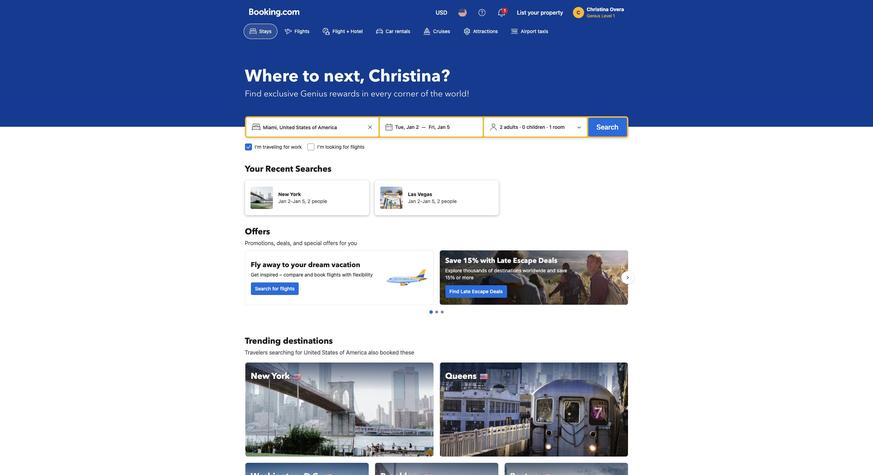 Task type: locate. For each thing, give the bounding box(es) containing it.
flight + hotel
[[333, 28, 363, 34]]

cruises link
[[418, 24, 456, 39]]

2- inside new york jan 2-jan 5, 2 people
[[288, 198, 293, 204]]

fri, jan 5 button
[[426, 121, 453, 134]]

and inside offers promotions, deals, and special offers for you
[[293, 240, 303, 247]]

escape
[[513, 256, 537, 266], [472, 289, 489, 295]]

car rentals link
[[370, 24, 416, 39]]

your right the list
[[528, 9, 540, 16]]

with inside fly away to your dream vacation get inspired – compare and book flights with flexibility
[[342, 272, 352, 278]]

1 5, from the left
[[302, 198, 306, 204]]

1 left room
[[550, 124, 552, 130]]

your account menu christina overa genius level 1 element
[[573, 3, 627, 19]]

0 vertical spatial escape
[[513, 256, 537, 266]]

2 adults · 0 children · 1 room
[[500, 124, 565, 130]]

deals,
[[277, 240, 292, 247]]

for down inspired at the left of the page
[[272, 286, 279, 292]]

2 people from the left
[[442, 198, 457, 204]]

1 horizontal spatial your
[[528, 9, 540, 16]]

find
[[245, 88, 262, 100], [450, 289, 460, 295]]

queens
[[446, 371, 477, 383]]

2
[[416, 124, 419, 130], [500, 124, 503, 130], [308, 198, 311, 204], [437, 198, 440, 204]]

escape up worldwide
[[513, 256, 537, 266]]

offers
[[245, 226, 270, 238]]

jan down your recent searches
[[293, 198, 301, 204]]

1 vertical spatial destinations
[[283, 336, 333, 347]]

0 horizontal spatial flights
[[280, 286, 295, 292]]

1 vertical spatial to
[[282, 261, 289, 270]]

0 horizontal spatial with
[[342, 272, 352, 278]]

2- for york
[[288, 198, 293, 204]]

people inside las vegas jan 2-jan 5, 2 people
[[442, 198, 457, 204]]

to inside fly away to your dream vacation get inspired – compare and book flights with flexibility
[[282, 261, 289, 270]]

region
[[239, 248, 634, 308]]

1 horizontal spatial people
[[442, 198, 457, 204]]

jan down vegas
[[423, 198, 431, 204]]

1 vertical spatial new
[[251, 371, 270, 383]]

christina overa genius level 1
[[587, 6, 624, 18]]

0 horizontal spatial search
[[255, 286, 271, 292]]

1 horizontal spatial with
[[481, 256, 496, 266]]

to up compare
[[282, 261, 289, 270]]

room
[[553, 124, 565, 130]]

0 horizontal spatial ·
[[520, 124, 521, 130]]

traveling
[[263, 144, 282, 150]]

5, down vegas
[[432, 198, 436, 204]]

0 horizontal spatial to
[[282, 261, 289, 270]]

0 horizontal spatial 15%
[[446, 275, 455, 281]]

2 inside dropdown button
[[500, 124, 503, 130]]

1 horizontal spatial search
[[597, 123, 619, 131]]

2- down vegas
[[418, 198, 423, 204]]

1 horizontal spatial escape
[[513, 256, 537, 266]]

york inside new york link
[[272, 371, 290, 383]]

and
[[293, 240, 303, 247], [547, 268, 556, 274], [305, 272, 313, 278]]

5,
[[302, 198, 306, 204], [432, 198, 436, 204]]

0 horizontal spatial escape
[[472, 289, 489, 295]]

1 vertical spatial search
[[255, 286, 271, 292]]

late inside save 15% with late escape deals explore thousands of destinations worldwide and save 15% or more
[[497, 256, 512, 266]]

0 horizontal spatial deals
[[490, 289, 503, 295]]

15% up thousands
[[463, 256, 479, 266]]

vegas
[[418, 191, 433, 197]]

progress bar
[[429, 311, 444, 314]]

late
[[497, 256, 512, 266], [461, 289, 471, 295]]

york down your recent searches
[[290, 191, 301, 197]]

new inside new york jan 2-jan 5, 2 people
[[278, 191, 289, 197]]

tue,
[[395, 124, 405, 130]]

flights
[[295, 28, 310, 34]]

1 horizontal spatial 2-
[[418, 198, 423, 204]]

2- down your recent searches
[[288, 198, 293, 204]]

york inside new york jan 2-jan 5, 2 people
[[290, 191, 301, 197]]

c
[[577, 9, 581, 15]]

1 horizontal spatial to
[[303, 65, 320, 88]]

1 people from the left
[[312, 198, 327, 204]]

2 inside las vegas jan 2-jan 5, 2 people
[[437, 198, 440, 204]]

to left 'next,'
[[303, 65, 320, 88]]

0 horizontal spatial and
[[293, 240, 303, 247]]

search
[[597, 123, 619, 131], [255, 286, 271, 292]]

deals
[[539, 256, 558, 266], [490, 289, 503, 295]]

0 horizontal spatial of
[[340, 350, 345, 356]]

destinations inside save 15% with late escape deals explore thousands of destinations worldwide and save 15% or more
[[494, 268, 522, 274]]

people for las vegas jan 2-jan 5, 2 people
[[442, 198, 457, 204]]

of inside save 15% with late escape deals explore thousands of destinations worldwide and save 15% or more
[[489, 268, 493, 274]]

york down searching
[[272, 371, 290, 383]]

offers promotions, deals, and special offers for you
[[245, 226, 357, 247]]

1 · from the left
[[520, 124, 521, 130]]

2- for vegas
[[418, 198, 423, 204]]

0 vertical spatial deals
[[539, 256, 558, 266]]

jan down las
[[408, 198, 416, 204]]

for left you
[[340, 240, 347, 247]]

0 horizontal spatial genius
[[301, 88, 327, 100]]

0 vertical spatial york
[[290, 191, 301, 197]]

with up thousands
[[481, 256, 496, 266]]

· left 0
[[520, 124, 521, 130]]

0 vertical spatial new
[[278, 191, 289, 197]]

i'm
[[255, 144, 262, 150]]

with down vacation
[[342, 272, 352, 278]]

i'm traveling for work
[[255, 144, 302, 150]]

search button
[[589, 118, 627, 137]]

destinations
[[494, 268, 522, 274], [283, 336, 333, 347]]

0 horizontal spatial late
[[461, 289, 471, 295]]

find down 'or'
[[450, 289, 460, 295]]

1 button
[[494, 4, 510, 21]]

1 vertical spatial flights
[[327, 272, 341, 278]]

new
[[278, 191, 289, 197], [251, 371, 270, 383]]

2 vertical spatial of
[[340, 350, 345, 356]]

1 horizontal spatial 15%
[[463, 256, 479, 266]]

1 left the list
[[504, 8, 506, 13]]

for left 'united'
[[296, 350, 303, 356]]

tue, jan 2 — fri, jan 5
[[395, 124, 450, 130]]

1 vertical spatial genius
[[301, 88, 327, 100]]

save
[[446, 256, 462, 266]]

1 horizontal spatial deals
[[539, 256, 558, 266]]

car
[[386, 28, 394, 34]]

main content
[[239, 226, 634, 476]]

people for new york jan 2-jan 5, 2 people
[[312, 198, 327, 204]]

genius left rewards
[[301, 88, 327, 100]]

1 horizontal spatial new
[[278, 191, 289, 197]]

·
[[520, 124, 521, 130], [547, 124, 548, 130]]

0 horizontal spatial 2-
[[288, 198, 293, 204]]

of left the
[[421, 88, 429, 100]]

find inside where to next, christina? find exclusive genius rewards in every corner of the world!
[[245, 88, 262, 100]]

new down travelers
[[251, 371, 270, 383]]

0 horizontal spatial 1
[[504, 8, 506, 13]]

genius
[[587, 13, 601, 18], [301, 88, 327, 100]]

0 vertical spatial search
[[597, 123, 619, 131]]

fly
[[251, 261, 261, 270]]

find down where
[[245, 88, 262, 100]]

15%
[[463, 256, 479, 266], [446, 275, 455, 281]]

1 vertical spatial find
[[450, 289, 460, 295]]

1 horizontal spatial genius
[[587, 13, 601, 18]]

5, inside new york jan 2-jan 5, 2 people
[[302, 198, 306, 204]]

· right children
[[547, 124, 548, 130]]

0 vertical spatial your
[[528, 9, 540, 16]]

Where are you going? field
[[260, 121, 366, 134]]

and left the 'book'
[[305, 272, 313, 278]]

0 vertical spatial flights
[[351, 144, 365, 150]]

deals down save 15% with late escape deals explore thousands of destinations worldwide and save 15% or more
[[490, 289, 503, 295]]

escape down more
[[472, 289, 489, 295]]

0 vertical spatial late
[[497, 256, 512, 266]]

0 vertical spatial to
[[303, 65, 320, 88]]

states
[[322, 350, 338, 356]]

genius down christina
[[587, 13, 601, 18]]

2 5, from the left
[[432, 198, 436, 204]]

0 horizontal spatial find
[[245, 88, 262, 100]]

search inside main content
[[255, 286, 271, 292]]

1 vertical spatial your
[[291, 261, 307, 270]]

of right thousands
[[489, 268, 493, 274]]

0 vertical spatial destinations
[[494, 268, 522, 274]]

united
[[304, 350, 321, 356]]

1 horizontal spatial destinations
[[494, 268, 522, 274]]

searching
[[269, 350, 294, 356]]

tue, jan 2 button
[[393, 121, 422, 134]]

i'm looking for flights
[[317, 144, 365, 150]]

new down recent
[[278, 191, 289, 197]]

1 horizontal spatial late
[[497, 256, 512, 266]]

flight
[[333, 28, 345, 34]]

people inside new york jan 2-jan 5, 2 people
[[312, 198, 327, 204]]

main content containing offers
[[239, 226, 634, 476]]

2-
[[288, 198, 293, 204], [418, 198, 423, 204]]

for inside region
[[272, 286, 279, 292]]

1 horizontal spatial find
[[450, 289, 460, 295]]

0 vertical spatial find
[[245, 88, 262, 100]]

your up compare
[[291, 261, 307, 270]]

5, for york
[[302, 198, 306, 204]]

of
[[421, 88, 429, 100], [489, 268, 493, 274], [340, 350, 345, 356]]

1 horizontal spatial flights
[[327, 272, 341, 278]]

1 horizontal spatial ·
[[547, 124, 548, 130]]

—
[[422, 124, 426, 130]]

2 horizontal spatial flights
[[351, 144, 365, 150]]

people
[[312, 198, 327, 204], [442, 198, 457, 204]]

with
[[481, 256, 496, 266], [342, 272, 352, 278]]

and right deals, on the left
[[293, 240, 303, 247]]

1 horizontal spatial of
[[421, 88, 429, 100]]

stays link
[[244, 24, 278, 39]]

2 horizontal spatial of
[[489, 268, 493, 274]]

booking.com image
[[249, 8, 299, 17]]

2 2- from the left
[[418, 198, 423, 204]]

compare
[[284, 272, 303, 278]]

york for new york
[[272, 371, 290, 383]]

region containing save 15% with late escape deals
[[239, 248, 634, 308]]

genius inside christina overa genius level 1
[[587, 13, 601, 18]]

1 horizontal spatial york
[[290, 191, 301, 197]]

flights right looking at the left
[[351, 144, 365, 150]]

offers
[[323, 240, 338, 247]]

2 horizontal spatial 1
[[613, 13, 615, 18]]

5, down searches
[[302, 198, 306, 204]]

work
[[291, 144, 302, 150]]

to
[[303, 65, 320, 88], [282, 261, 289, 270]]

0 horizontal spatial new
[[251, 371, 270, 383]]

and inside fly away to your dream vacation get inspired – compare and book flights with flexibility
[[305, 272, 313, 278]]

destinations left worldwide
[[494, 268, 522, 274]]

york
[[290, 191, 301, 197], [272, 371, 290, 383]]

1 horizontal spatial 1
[[550, 124, 552, 130]]

flights down compare
[[280, 286, 295, 292]]

0 horizontal spatial destinations
[[283, 336, 333, 347]]

jan right tue,
[[407, 124, 415, 130]]

2 horizontal spatial and
[[547, 268, 556, 274]]

0 horizontal spatial your
[[291, 261, 307, 270]]

1 vertical spatial york
[[272, 371, 290, 383]]

1 2- from the left
[[288, 198, 293, 204]]

5, inside las vegas jan 2-jan 5, 2 people
[[432, 198, 436, 204]]

0 vertical spatial with
[[481, 256, 496, 266]]

your inside fly away to your dream vacation get inspired – compare and book flights with flexibility
[[291, 261, 307, 270]]

15% down the explore
[[446, 275, 455, 281]]

0 horizontal spatial 5,
[[302, 198, 306, 204]]

of right the states
[[340, 350, 345, 356]]

0 horizontal spatial people
[[312, 198, 327, 204]]

0 vertical spatial 15%
[[463, 256, 479, 266]]

1 vertical spatial with
[[342, 272, 352, 278]]

1 vertical spatial deals
[[490, 289, 503, 295]]

0 vertical spatial genius
[[587, 13, 601, 18]]

destinations up 'united'
[[283, 336, 333, 347]]

1 down overa
[[613, 13, 615, 18]]

for
[[284, 144, 290, 150], [343, 144, 349, 150], [340, 240, 347, 247], [272, 286, 279, 292], [296, 350, 303, 356]]

1 vertical spatial of
[[489, 268, 493, 274]]

inspired
[[260, 272, 278, 278]]

1 inside christina overa genius level 1
[[613, 13, 615, 18]]

search inside button
[[597, 123, 619, 131]]

deals up worldwide
[[539, 256, 558, 266]]

1 horizontal spatial and
[[305, 272, 313, 278]]

flights inside fly away to your dream vacation get inspired – compare and book flights with flexibility
[[327, 272, 341, 278]]

0 vertical spatial of
[[421, 88, 429, 100]]

2- inside las vegas jan 2-jan 5, 2 people
[[418, 198, 423, 204]]

1 vertical spatial late
[[461, 289, 471, 295]]

your inside list your property link
[[528, 9, 540, 16]]

flights right the 'book'
[[327, 272, 341, 278]]

1 vertical spatial 15%
[[446, 275, 455, 281]]

1 horizontal spatial 5,
[[432, 198, 436, 204]]

0 horizontal spatial york
[[272, 371, 290, 383]]

list your property
[[517, 9, 563, 16]]

and left save
[[547, 268, 556, 274]]



Task type: vqa. For each thing, say whether or not it's contained in the screenshot.
main content
yes



Task type: describe. For each thing, give the bounding box(es) containing it.
booked
[[380, 350, 399, 356]]

world!
[[445, 88, 470, 100]]

las vegas jan 2-jan 5, 2 people
[[408, 191, 457, 204]]

usd
[[436, 9, 448, 16]]

fly away to your dream vacation image
[[385, 256, 428, 300]]

york for new york jan 2-jan 5, 2 people
[[290, 191, 301, 197]]

genius inside where to next, christina? find exclusive genius rewards in every corner of the world!
[[301, 88, 327, 100]]

recent
[[266, 164, 293, 175]]

group of friends hiking in the mountains on a sunny day image
[[440, 251, 628, 305]]

children
[[527, 124, 546, 130]]

rentals
[[395, 28, 410, 34]]

rewards
[[330, 88, 360, 100]]

of inside where to next, christina? find exclusive genius rewards in every corner of the world!
[[421, 88, 429, 100]]

get
[[251, 272, 259, 278]]

2 adults · 0 children · 1 room button
[[487, 121, 584, 134]]

2 vertical spatial flights
[[280, 286, 295, 292]]

and inside save 15% with late escape deals explore thousands of destinations worldwide and save 15% or more
[[547, 268, 556, 274]]

christina
[[587, 6, 609, 12]]

attractions link
[[458, 24, 504, 39]]

corner
[[394, 88, 419, 100]]

more
[[462, 275, 474, 281]]

list your property link
[[513, 4, 568, 21]]

new for new york jan 2-jan 5, 2 people
[[278, 191, 289, 197]]

airport taxis
[[521, 28, 549, 34]]

–
[[280, 272, 282, 278]]

las
[[408, 191, 417, 197]]

for inside offers promotions, deals, and special offers for you
[[340, 240, 347, 247]]

exclusive
[[264, 88, 299, 100]]

search for search for flights
[[255, 286, 271, 292]]

trending destinations travelers searching for united states of america also booked these
[[245, 336, 415, 356]]

attractions
[[473, 28, 498, 34]]

dream
[[308, 261, 330, 270]]

america
[[346, 350, 367, 356]]

thousands
[[464, 268, 487, 274]]

car rentals
[[386, 28, 410, 34]]

deals inside save 15% with late escape deals explore thousands of destinations worldwide and save 15% or more
[[539, 256, 558, 266]]

worldwide
[[523, 268, 546, 274]]

explore
[[446, 268, 462, 274]]

search for flights
[[255, 286, 295, 292]]

save
[[557, 268, 567, 274]]

5
[[447, 124, 450, 130]]

cruises
[[433, 28, 450, 34]]

book
[[314, 272, 326, 278]]

find late escape deals
[[450, 289, 503, 295]]

for right looking at the left
[[343, 144, 349, 150]]

next,
[[324, 65, 365, 88]]

trending
[[245, 336, 281, 347]]

1 vertical spatial escape
[[472, 289, 489, 295]]

of inside 'trending destinations travelers searching for united states of america also booked these'
[[340, 350, 345, 356]]

jan left 5
[[438, 124, 446, 130]]

airport
[[521, 28, 537, 34]]

queens link
[[440, 363, 629, 458]]

hotel
[[351, 28, 363, 34]]

stays
[[259, 28, 272, 34]]

escape inside save 15% with late escape deals explore thousands of destinations worldwide and save 15% or more
[[513, 256, 537, 266]]

1 inside 1 dropdown button
[[504, 8, 506, 13]]

2 · from the left
[[547, 124, 548, 130]]

away
[[263, 261, 281, 270]]

2 inside new york jan 2-jan 5, 2 people
[[308, 198, 311, 204]]

level
[[602, 13, 612, 18]]

promotions,
[[245, 240, 275, 247]]

looking
[[326, 144, 342, 150]]

search for search
[[597, 123, 619, 131]]

new for new york
[[251, 371, 270, 383]]

for left work
[[284, 144, 290, 150]]

vacation
[[332, 261, 360, 270]]

taxis
[[538, 28, 549, 34]]

the
[[431, 88, 443, 100]]

new york jan 2-jan 5, 2 people
[[278, 191, 327, 204]]

flight + hotel link
[[317, 24, 369, 39]]

these
[[401, 350, 415, 356]]

your recent searches
[[245, 164, 332, 175]]

flights link
[[279, 24, 316, 39]]

in
[[362, 88, 369, 100]]

your
[[245, 164, 263, 175]]

you
[[348, 240, 357, 247]]

christina?
[[369, 65, 450, 88]]

or
[[456, 275, 461, 281]]

5, for vegas
[[432, 198, 436, 204]]

special
[[304, 240, 322, 247]]

search for flights link
[[251, 283, 299, 295]]

fly away to your dream vacation get inspired – compare and book flights with flexibility
[[251, 261, 373, 278]]

destinations inside 'trending destinations travelers searching for united states of america also booked these'
[[283, 336, 333, 347]]

1 inside 2 adults · 0 children · 1 room dropdown button
[[550, 124, 552, 130]]

list
[[517, 9, 527, 16]]

fri,
[[429, 124, 436, 130]]

property
[[541, 9, 563, 16]]

+
[[347, 28, 350, 34]]

for inside 'trending destinations travelers searching for united states of america also booked these'
[[296, 350, 303, 356]]

also
[[368, 350, 379, 356]]

searches
[[296, 164, 332, 175]]

late inside find late escape deals link
[[461, 289, 471, 295]]

usd button
[[432, 4, 452, 21]]

to inside where to next, christina? find exclusive genius rewards in every corner of the world!
[[303, 65, 320, 88]]

save 15% with late escape deals explore thousands of destinations worldwide and save 15% or more
[[446, 256, 567, 281]]

new york link
[[245, 363, 434, 458]]

jan down recent
[[278, 198, 286, 204]]

overa
[[610, 6, 624, 12]]

travelers
[[245, 350, 268, 356]]

where to next, christina? find exclusive genius rewards in every corner of the world!
[[245, 65, 470, 100]]

new york
[[251, 371, 290, 383]]

where
[[245, 65, 299, 88]]

with inside save 15% with late escape deals explore thousands of destinations worldwide and save 15% or more
[[481, 256, 496, 266]]



